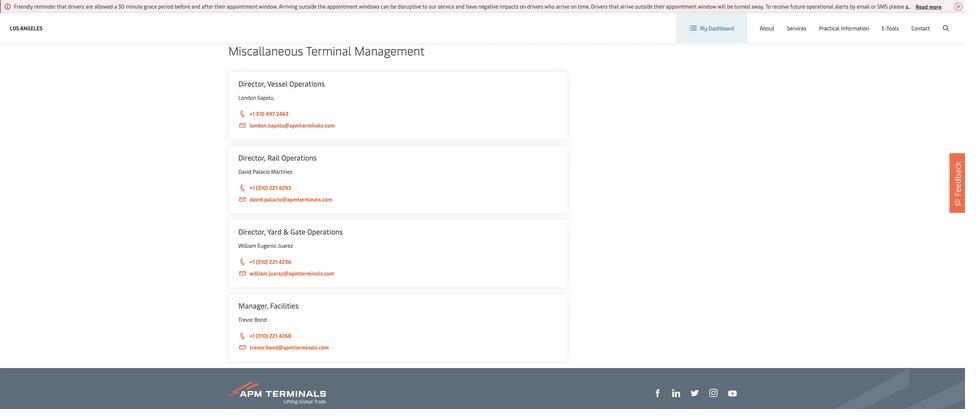 Task type: vqa. For each thing, say whether or not it's contained in the screenshot.
trevor bond
yes



Task type: locate. For each thing, give the bounding box(es) containing it.
instagram link
[[709, 389, 718, 398]]

can
[[381, 3, 389, 10]]

0 horizontal spatial terminal
[[306, 42, 352, 59]]

on
[[520, 3, 526, 10], [571, 3, 577, 10]]

outside
[[299, 3, 317, 10], [635, 3, 653, 10]]

0 horizontal spatial appointment
[[227, 3, 257, 10]]

practical information button
[[819, 13, 869, 43]]

to right the read
[[930, 3, 936, 10]]

martinez
[[271, 168, 292, 175]]

1 horizontal spatial be
[[727, 3, 733, 10]]

david palacio martinez
[[238, 168, 292, 175]]

global menu
[[838, 19, 868, 27]]

that right reminder
[[57, 3, 67, 10]]

2 +1 from the top
[[250, 110, 255, 117]]

1 be from the left
[[391, 3, 396, 10]]

1 horizontal spatial that
[[609, 3, 619, 10]]

0 vertical spatial operations
[[289, 79, 325, 89]]

1 director, from the top
[[238, 79, 266, 89]]

manager,
[[238, 301, 268, 311]]

1 vertical spatial operations
[[281, 153, 317, 163]]

(310) down the william eugenio juarez
[[256, 258, 268, 266]]

rail
[[268, 153, 280, 163]]

1 horizontal spatial and
[[456, 3, 465, 10]]

service
[[438, 3, 455, 10]]

operations
[[289, 79, 325, 89], [281, 153, 317, 163], [307, 227, 343, 237]]

drivers left who at the right of page
[[527, 3, 543, 10]]

1 vertical spatial (310)
[[256, 258, 268, 266]]

switch location
[[779, 19, 817, 26]]

vessel
[[267, 79, 288, 89]]

+1 left 562
[[250, 5, 255, 12]]

2 vertical spatial operations
[[307, 227, 343, 237]]

disruptive
[[398, 3, 421, 10]]

contact button
[[912, 13, 930, 43]]

2 director, from the top
[[238, 153, 266, 163]]

0 horizontal spatial on
[[520, 3, 526, 10]]

221 left 4236 on the bottom of the page
[[269, 258, 278, 266]]

2 horizontal spatial appointment
[[666, 3, 697, 10]]

0 horizontal spatial drivers
[[68, 3, 84, 10]]

(310) down palacio
[[256, 184, 268, 192]]

+1 left the "310"
[[250, 110, 255, 117]]

and left have
[[456, 3, 465, 10]]

1 drivers from the left
[[68, 3, 84, 10]]

instagram image
[[709, 390, 718, 398]]

please
[[889, 3, 905, 10]]

trevor bond
[[238, 316, 267, 324]]

gate
[[291, 227, 306, 237]]

period
[[158, 3, 173, 10]]

about
[[760, 24, 775, 32]]

appointment right the
[[327, 3, 358, 10]]

switch location button
[[768, 19, 817, 26]]

2 that from the left
[[609, 3, 619, 10]]

+1 for director, rail operations
[[250, 184, 255, 192]]

practical
[[819, 24, 840, 32]]

0 horizontal spatial to
[[423, 3, 428, 10]]

0 horizontal spatial outside
[[299, 3, 317, 10]]

+1 310 497 2463
[[250, 110, 289, 117]]

you tube link
[[728, 389, 737, 398]]

operations right gate
[[307, 227, 343, 237]]

their
[[214, 3, 225, 10], [654, 3, 665, 10]]

global
[[838, 19, 853, 27]]

operations for director, rail operations
[[281, 153, 317, 163]]

my
[[700, 24, 707, 32]]

221 left 4268
[[269, 333, 278, 340]]

window
[[698, 3, 716, 10]]

+1 for director, vessel operations
[[250, 110, 255, 117]]

0 horizontal spatial that
[[57, 3, 67, 10]]

twitter image
[[691, 390, 699, 398]]

4293
[[279, 184, 291, 192]]

+1 for director, yard & gate operations
[[250, 258, 255, 266]]

that right the drivers
[[609, 3, 619, 10]]

2 drivers from the left
[[527, 3, 543, 10]]

operations right vessel
[[289, 79, 325, 89]]

1 horizontal spatial arrive
[[620, 3, 634, 10]]

221
[[269, 184, 278, 192], [269, 258, 278, 266], [269, 333, 278, 340]]

to left our in the left of the page
[[423, 3, 428, 10]]

1 horizontal spatial terminal
[[937, 3, 958, 10]]

london
[[238, 94, 256, 101]]

david.palacio@apmterminals.com
[[250, 196, 332, 203]]

221 left 4293
[[269, 184, 278, 192]]

drivers left are on the left top of the page
[[68, 3, 84, 10]]

+1 down trevor bond
[[250, 333, 255, 340]]

+1 (310) 221 4268 link
[[238, 332, 557, 341]]

login / create account link
[[887, 13, 953, 33]]

0 vertical spatial (310)
[[256, 184, 268, 192]]

2 (310) from the top
[[256, 258, 268, 266]]

2 221 from the top
[[269, 258, 278, 266]]

0 vertical spatial director,
[[238, 79, 266, 89]]

and left after
[[192, 3, 200, 10]]

read more
[[916, 3, 942, 10]]

a
[[114, 3, 117, 10]]

after
[[202, 3, 213, 10]]

feedback
[[952, 162, 963, 197]]

director, up london sapolu
[[238, 79, 266, 89]]

appointment left window.
[[227, 3, 257, 10]]

director, for director, yard & gate operations
[[238, 227, 266, 237]]

trevor.bond@apmterminals.com link
[[238, 344, 557, 352]]

1 their from the left
[[214, 3, 225, 10]]

have
[[466, 3, 477, 10]]

operations up martinez
[[281, 153, 317, 163]]

1 that from the left
[[57, 3, 67, 10]]

operations for director, vessel operations
[[289, 79, 325, 89]]

linkedin__x28_alt_x29__3_ link
[[672, 389, 680, 398]]

0 horizontal spatial and
[[192, 3, 200, 10]]

that
[[57, 3, 67, 10], [609, 3, 619, 10]]

1 horizontal spatial drivers
[[527, 3, 543, 10]]

los
[[10, 24, 19, 32]]

on left time.
[[571, 3, 577, 10]]

+1 562 824 9925
[[250, 5, 289, 12]]

miscallaneous terminal management
[[229, 42, 425, 59]]

0 vertical spatial terminal
[[937, 3, 958, 10]]

1 arrive from the left
[[556, 3, 570, 10]]

services button
[[787, 13, 807, 43]]

window.
[[259, 3, 278, 10]]

2463
[[276, 110, 289, 117]]

3 director, from the top
[[238, 227, 266, 237]]

4 +1 from the top
[[250, 258, 255, 266]]

1 to from the left
[[423, 3, 428, 10]]

3 (310) from the top
[[256, 333, 268, 340]]

to
[[423, 3, 428, 10], [930, 3, 936, 10]]

palacio
[[253, 168, 270, 175]]

my dashboard
[[700, 24, 734, 32]]

2 vertical spatial (310)
[[256, 333, 268, 340]]

1 vertical spatial 221
[[269, 258, 278, 266]]

1 vertical spatial terminal
[[306, 42, 352, 59]]

+1 down david at the top left of the page
[[250, 184, 255, 192]]

william.juarez@apmterminals.com
[[250, 270, 334, 277]]

future
[[790, 3, 805, 10]]

1 on from the left
[[520, 3, 526, 10]]

1 vertical spatial director,
[[238, 153, 266, 163]]

be right will
[[727, 3, 733, 10]]

(310) down the bond
[[256, 333, 268, 340]]

arrive right the drivers
[[620, 3, 634, 10]]

appointment left window at the right top of the page
[[666, 3, 697, 10]]

3 +1 from the top
[[250, 184, 255, 192]]

1 appointment from the left
[[227, 3, 257, 10]]

london.sapolu@apmterminals.com link
[[238, 121, 557, 130]]

1 221 from the top
[[269, 184, 278, 192]]

on right impacts at the top right of the page
[[520, 3, 526, 10]]

0 horizontal spatial their
[[214, 3, 225, 10]]

arrive right who at the right of page
[[556, 3, 570, 10]]

3 221 from the top
[[269, 333, 278, 340]]

0 vertical spatial 221
[[269, 184, 278, 192]]

1 horizontal spatial their
[[654, 3, 665, 10]]

2 their from the left
[[654, 3, 665, 10]]

feedback button
[[950, 153, 965, 213]]

1 horizontal spatial on
[[571, 3, 577, 10]]

2 vertical spatial 221
[[269, 333, 278, 340]]

subscribe to terminal ale link
[[906, 3, 965, 10]]

+1 for manager, facilities
[[250, 333, 255, 340]]

0 horizontal spatial be
[[391, 3, 396, 10]]

1 horizontal spatial appointment
[[327, 3, 358, 10]]

1 horizontal spatial outside
[[635, 3, 653, 10]]

away. to
[[752, 3, 771, 10]]

david
[[238, 168, 252, 175]]

be right can
[[391, 3, 396, 10]]

0 horizontal spatial arrive
[[556, 3, 570, 10]]

information
[[841, 24, 869, 32]]

2 vertical spatial director,
[[238, 227, 266, 237]]

1 (310) from the top
[[256, 184, 268, 192]]

5 +1 from the top
[[250, 333, 255, 340]]

director, yard & gate operations
[[238, 227, 343, 237]]

los angeles link
[[10, 24, 43, 32]]

director, for director, vessel operations
[[238, 79, 266, 89]]

2 outside from the left
[[635, 3, 653, 10]]

director, up 'william'
[[238, 227, 266, 237]]

+1 down 'william'
[[250, 258, 255, 266]]

apmt footer logo image
[[229, 382, 326, 405]]

alerts
[[835, 3, 849, 10]]

ale
[[959, 3, 965, 10]]

juarez
[[278, 242, 293, 250]]

1 horizontal spatial to
[[930, 3, 936, 10]]

director, up david at the top left of the page
[[238, 153, 266, 163]]

(310) for yard
[[256, 258, 268, 266]]

negative
[[478, 3, 499, 10]]

2 appointment from the left
[[327, 3, 358, 10]]



Task type: describe. For each thing, give the bounding box(es) containing it.
minute
[[126, 3, 143, 10]]

services
[[787, 24, 807, 32]]

+1 310 497 2463 link
[[238, 110, 557, 118]]

before
[[175, 3, 190, 10]]

email
[[857, 3, 870, 10]]

grace
[[144, 3, 157, 10]]

+1 (310) 221 4236
[[250, 258, 291, 266]]

2 arrive from the left
[[620, 3, 634, 10]]

bond
[[254, 316, 267, 324]]

1 and from the left
[[192, 3, 200, 10]]

windows
[[359, 3, 380, 10]]

e-
[[882, 24, 887, 32]]

(310) for rail
[[256, 184, 268, 192]]

3 appointment from the left
[[666, 3, 697, 10]]

arriving
[[279, 3, 298, 10]]

impacts
[[500, 3, 519, 10]]

menu
[[854, 19, 868, 27]]

4236
[[279, 258, 291, 266]]

friendly
[[14, 3, 33, 10]]

angeles
[[20, 24, 43, 32]]

contact
[[912, 24, 930, 32]]

operational
[[807, 3, 834, 10]]

reminder
[[34, 3, 56, 10]]

are
[[86, 3, 93, 10]]

2 to from the left
[[930, 3, 936, 10]]

read more button
[[916, 2, 942, 11]]

2 on from the left
[[571, 3, 577, 10]]

9925
[[277, 5, 289, 12]]

director, rail operations
[[238, 153, 317, 163]]

1 +1 from the top
[[250, 5, 255, 12]]

2 and from the left
[[456, 3, 465, 10]]

2 be from the left
[[727, 3, 733, 10]]

(310) for facilities
[[256, 333, 268, 340]]

account
[[933, 19, 953, 27]]

dashboard
[[709, 24, 734, 32]]

practical information
[[819, 24, 869, 32]]

david.palacio@apmterminals.com link
[[238, 196, 557, 204]]

manager, facilities
[[238, 301, 299, 311]]

london.sapolu@apmterminals.com
[[250, 122, 335, 129]]

221 for operations
[[269, 184, 278, 192]]

linkedin image
[[672, 390, 680, 398]]

our
[[429, 3, 437, 10]]

receive
[[772, 3, 789, 10]]

who
[[545, 3, 555, 10]]

562
[[256, 5, 265, 12]]

or
[[871, 3, 876, 10]]

facebook image
[[654, 390, 662, 398]]

+1 (310) 221 4293
[[250, 184, 291, 192]]

friendly reminder that drivers are allowed a 30 minute grace period before and after their appointment window. arriving outside the appointment windows can be disruptive to our service and have negative impacts on drivers who arrive on time. drivers that arrive outside their appointment window will be turned away. to receive future operational alerts by email or sms please subscribe to terminal ale
[[14, 3, 965, 10]]

about button
[[760, 13, 775, 43]]

1 outside from the left
[[299, 3, 317, 10]]

824
[[266, 5, 276, 12]]

director, vessel operations
[[238, 79, 325, 89]]

will
[[718, 3, 726, 10]]

login / create account
[[899, 19, 953, 27]]

&
[[283, 227, 289, 237]]

sms
[[877, 3, 888, 10]]

login
[[899, 19, 912, 27]]

global menu button
[[823, 13, 874, 33]]

tools
[[887, 24, 899, 32]]

facilities
[[270, 301, 299, 311]]

location
[[796, 19, 817, 26]]

my dashboard button
[[690, 13, 734, 43]]

create
[[917, 19, 932, 27]]

221 for &
[[269, 258, 278, 266]]

4268
[[279, 333, 291, 340]]

e-tools
[[882, 24, 899, 32]]

trevor.bond@apmterminals.com
[[250, 344, 329, 351]]

switch
[[779, 19, 795, 26]]

los angeles
[[10, 24, 43, 32]]

london sapolu
[[238, 94, 274, 101]]

e-tools button
[[882, 13, 899, 43]]

497
[[266, 110, 275, 117]]

+1 (310) 221 4236 link
[[238, 258, 557, 267]]

+1 (310) 221 4293 link
[[238, 184, 557, 193]]

close alert image
[[955, 3, 963, 11]]

+1 562 824 9925 link
[[238, 4, 557, 13]]

allowed
[[94, 3, 113, 10]]

director, for director, rail operations
[[238, 153, 266, 163]]

by
[[850, 3, 856, 10]]

time.
[[578, 3, 590, 10]]

30
[[118, 3, 125, 10]]

drivers
[[591, 3, 608, 10]]

eugenio
[[258, 242, 277, 250]]

youtube image
[[728, 391, 737, 397]]



